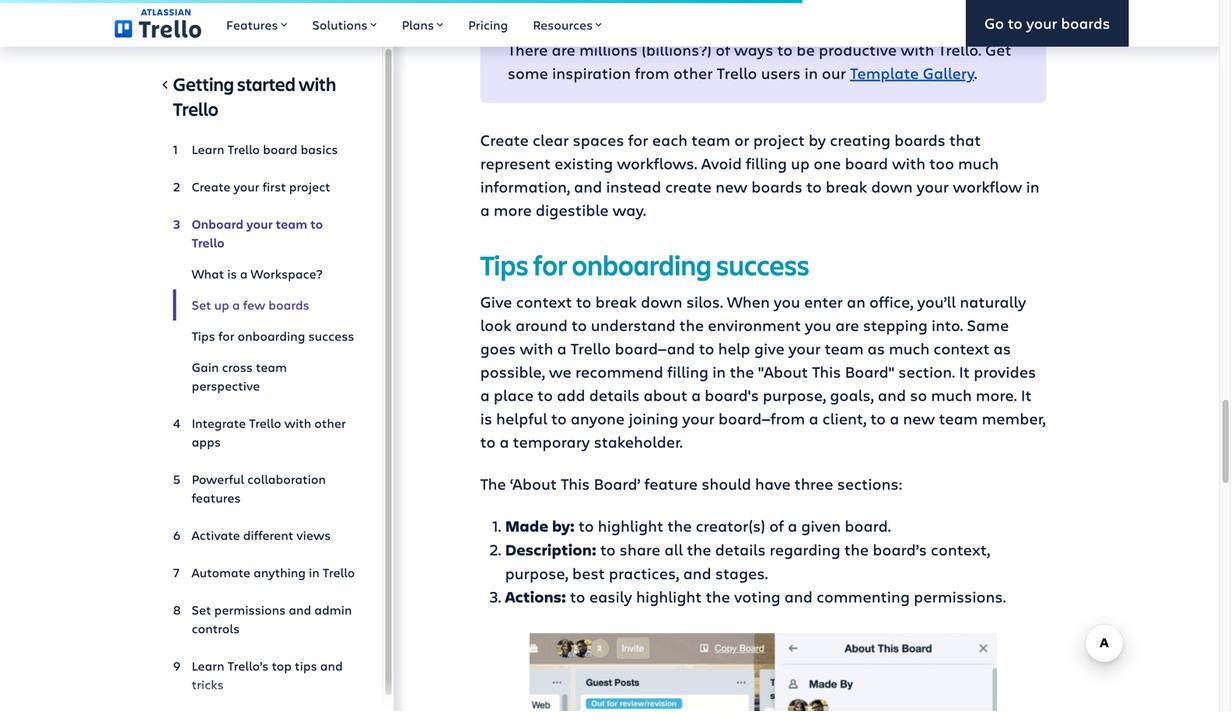 Task type: vqa. For each thing, say whether or not it's contained in the screenshot.
existing on the left top of the page
yes



Task type: describe. For each thing, give the bounding box(es) containing it.
this inside tips for onboarding success give context to break down silos. when you enter an office, you'll naturally look around to understand the environment you are stepping into. same goes with a trello board—and to help give your team as much context as possible, we recommend filling in the "about this board" section. it provides a place to add details about a board's purpose, goals, and so much more. it is helpful to anyone joining your board—from a client, to a new team member, to a temporary stakeholder.
[[812, 361, 841, 382]]

activate
[[192, 527, 240, 543]]

activate different views
[[192, 527, 331, 543]]

a left few
[[232, 296, 240, 313]]

1 as from the left
[[868, 338, 885, 359]]

started
[[237, 72, 296, 96]]

break inside tips for onboarding success give context to break down silos. when you enter an office, you'll naturally look around to understand the environment you are stepping into. same goes with a trello board—and to help give your team as much context as possible, we recommend filling in the "about this board" section. it provides a place to add details about a board's purpose, goals, and so much more. it is helpful to anyone joining your board—from a client, to a new team member, to a temporary stakeholder.
[[596, 291, 637, 312]]

down inside create clear spaces for each team or project by creating boards that represent existing workflows. avoid filling up one board with too much information, and instead create new boards to break down your workflow in a more digestible way.
[[871, 176, 913, 197]]

to up understand
[[576, 291, 592, 312]]

your left first
[[234, 178, 259, 195]]

tips
[[295, 657, 317, 674]]

template
[[850, 62, 919, 83]]

a left 'place'
[[480, 384, 490, 405]]

trello inside getting started with trello
[[173, 96, 218, 121]]

create for create clear spaces for each team or project by creating boards that represent existing workflows. avoid filling up one board with too much information, and instead create new boards to break down your workflow in a more digestible way.
[[480, 129, 529, 150]]

we
[[549, 361, 572, 382]]

purpose, inside to share all the details regarding the board's context, purpose, best practices, and stages.
[[505, 563, 569, 584]]

with inside getting started with trello
[[299, 72, 336, 96]]

1 vertical spatial up
[[214, 296, 229, 313]]

new inside tips for onboarding success give context to break down silos. when you enter an office, you'll naturally look around to understand the environment you are stepping into. same goes with a trello board—and to help give your team as much context as possible, we recommend filling in the "about this board" section. it provides a place to add details about a board's purpose, goals, and so much more. it is helpful to anyone joining your board—from a client, to a new team member, to a temporary stakeholder.
[[903, 408, 935, 429]]

learn trello's top tips and tricks
[[192, 657, 343, 693]]

the down board.
[[845, 539, 869, 560]]

solutions button
[[300, 0, 389, 47]]

represent
[[480, 153, 551, 174]]

trello inside the onboard your team to trello
[[192, 234, 225, 251]]

way.
[[613, 199, 646, 220]]

more.
[[976, 384, 1017, 405]]

place
[[494, 384, 534, 405]]

recommend
[[576, 361, 664, 382]]

the down silos.
[[680, 314, 704, 335]]

of inside there are millions (billions?) of ways to be productive with trello. get some inspiration from other trello users in our
[[716, 39, 730, 60]]

1 horizontal spatial you
[[805, 314, 832, 335]]

stages.
[[715, 563, 768, 584]]

top
[[272, 657, 292, 674]]

other inside integrate trello with other apps
[[315, 415, 346, 431]]

board's
[[873, 539, 927, 560]]

the down the made by: to highlight the creator(s) of a given board.
[[687, 539, 712, 560]]

(billions?)
[[642, 39, 712, 60]]

tip
[[536, 16, 554, 32]]

that
[[950, 129, 981, 150]]

a right 'client,'
[[890, 408, 899, 429]]

gain
[[192, 359, 219, 375]]

trello inside there are millions (billions?) of ways to be productive with trello. get some inspiration from other trello users in our
[[717, 62, 757, 83]]

set for set up a few boards
[[192, 296, 211, 313]]

set up a few boards
[[192, 296, 309, 313]]

are inside tips for onboarding success give context to break down silos. when you enter an office, you'll naturally look around to understand the environment you are stepping into. same goes with a trello board—and to help give your team as much context as possible, we recommend filling in the "about this board" section. it provides a place to add details about a board's purpose, goals, and so much more. it is helpful to anyone joining your board—from a client, to a new team member, to a temporary stakeholder.
[[836, 314, 859, 335]]

goes
[[480, 338, 516, 359]]

is inside what is a workspace? link
[[227, 265, 237, 282]]

a inside the made by: to highlight the creator(s) of a given board.
[[788, 515, 798, 536]]

team inside create clear spaces for each team or project by creating boards that represent existing workflows. avoid filling up one board with too much information, and instead create new boards to break down your workflow in a more digestible way.
[[692, 129, 731, 150]]

naturally
[[960, 291, 1027, 312]]

ways
[[734, 39, 774, 60]]

tips for onboarding success link
[[173, 320, 357, 352]]

project inside create clear spaces for each team or project by creating boards that represent existing workflows. avoid filling up one board with too much information, and instead create new boards to break down your workflow in a more digestible way.
[[753, 129, 805, 150]]

get
[[985, 39, 1012, 60]]

highlight for easily
[[636, 586, 702, 607]]

basics
[[301, 141, 338, 158]]

trello's
[[228, 657, 269, 674]]

provides
[[974, 361, 1036, 382]]

.
[[975, 62, 978, 83]]

about
[[644, 384, 688, 405]]

too
[[930, 153, 954, 174]]

filling inside create clear spaces for each team or project by creating boards that represent existing workflows. avoid filling up one board with too much information, and instead create new boards to break down your workflow in a more digestible way.
[[746, 153, 787, 174]]

creating
[[830, 129, 891, 150]]

enter
[[804, 291, 843, 312]]

a up we
[[557, 338, 567, 359]]

0 horizontal spatial project
[[289, 178, 330, 195]]

1 vertical spatial much
[[889, 338, 930, 359]]

set up a few boards link
[[173, 289, 357, 320]]

admin
[[315, 601, 352, 618]]

highlight for to
[[598, 515, 664, 536]]

easily
[[589, 586, 632, 607]]

other inside there are millions (billions?) of ways to be productive with trello. get some inspiration from other trello users in our
[[674, 62, 713, 83]]

learn trello board basics
[[192, 141, 338, 158]]

to right 'client,'
[[871, 408, 886, 429]]

getting started with trello
[[173, 72, 336, 121]]

in inside create clear spaces for each team or project by creating boards that represent existing workflows. avoid filling up one board with too much information, and instead create new boards to break down your workflow in a more digestible way.
[[1026, 176, 1040, 197]]

features button
[[214, 0, 300, 47]]

for for tips for onboarding success
[[218, 327, 235, 344]]

0 horizontal spatial this
[[561, 473, 590, 494]]

made
[[505, 515, 549, 536]]

voting
[[734, 586, 781, 607]]

and inside actions: to easily highlight the voting and commenting permissions.
[[785, 586, 813, 607]]

powerful
[[192, 471, 244, 487]]

details inside to share all the details regarding the board's context, purpose, best practices, and stages.
[[715, 539, 766, 560]]

a left 'client,'
[[809, 408, 819, 429]]

team inside the onboard your team to trello
[[276, 215, 307, 232]]

silos.
[[686, 291, 723, 312]]

a right about
[[692, 384, 701, 405]]

board—and
[[615, 338, 695, 359]]

your down about
[[683, 408, 715, 429]]

what is a workspace?
[[192, 265, 323, 282]]

digestible
[[536, 199, 609, 220]]

automate anything in trello link
[[173, 557, 357, 588]]

new inside create clear spaces for each team or project by creating boards that represent existing workflows. avoid filling up one board with too much information, and instead create new boards to break down your workflow in a more digestible way.
[[716, 176, 748, 197]]

around
[[516, 314, 568, 335]]

set for set permissions and admin controls
[[192, 601, 211, 618]]

board.
[[845, 515, 891, 536]]

there
[[508, 39, 548, 60]]

are inside there are millions (billions?) of ways to be productive with trello. get some inspiration from other trello users in our
[[552, 39, 576, 60]]

commenting
[[817, 586, 910, 607]]

a up set up a few boards
[[240, 265, 248, 282]]

is inside tips for onboarding success give context to break down silos. when you enter an office, you'll naturally look around to understand the environment you are stepping into. same goes with a trello board—and to help give your team as much context as possible, we recommend filling in the "about this board" section. it provides a place to add details about a board's purpose, goals, and so much more. it is helpful to anyone joining your board—from a client, to a new team member, to a temporary stakeholder.
[[480, 408, 492, 429]]

to inside to share all the details regarding the board's context, purpose, best practices, and stages.
[[600, 539, 616, 560]]

1 vertical spatial it
[[1021, 384, 1032, 405]]

tricks
[[192, 676, 224, 693]]

with inside tips for onboarding success give context to break down silos. when you enter an office, you'll naturally look around to understand the environment you are stepping into. same goes with a trello board—and to help give your team as much context as possible, we recommend filling in the "about this board" section. it provides a place to add details about a board's purpose, goals, and so much more. it is helpful to anyone joining your board—from a client, to a new team member, to a temporary stakeholder.
[[520, 338, 553, 359]]

to left add
[[538, 384, 553, 405]]

break inside create clear spaces for each team or project by creating boards that represent existing workflows. avoid filling up one board with too much information, and instead create new boards to break down your workflow in a more digestible way.
[[826, 176, 867, 197]]

your inside the onboard your team to trello
[[247, 215, 273, 232]]

cross
[[222, 359, 253, 375]]

inspiration
[[552, 62, 631, 83]]

workflows.
[[617, 153, 698, 174]]

one
[[814, 153, 841, 174]]

an image showing "about this board" on a trello board image
[[530, 633, 997, 711]]

plans
[[402, 16, 434, 33]]

same
[[967, 314, 1009, 335]]

1 horizontal spatial context
[[934, 338, 990, 359]]

trello inside integrate trello with other apps
[[249, 415, 281, 431]]

resources button
[[521, 0, 615, 47]]

pro-tip
[[508, 16, 554, 32]]

in inside tips for onboarding success give context to break down silos. when you enter an office, you'll naturally look around to understand the environment you are stepping into. same goes with a trello board—and to help give your team as much context as possible, we recommend filling in the "about this board" section. it provides a place to add details about a board's purpose, goals, and so much more. it is helpful to anyone joining your board—from a client, to a new team member, to a temporary stakeholder.
[[713, 361, 726, 382]]

workspace?
[[251, 265, 323, 282]]

give
[[754, 338, 785, 359]]

the inside actions: to easily highlight the voting and commenting permissions.
[[706, 586, 730, 607]]

by
[[809, 129, 826, 150]]

set permissions and admin controls
[[192, 601, 352, 637]]

into.
[[932, 314, 963, 335]]

and inside create clear spaces for each team or project by creating boards that represent existing workflows. avoid filling up one board with too much information, and instead create new boards to break down your workflow in a more digestible way.
[[574, 176, 602, 197]]

2 as from the left
[[994, 338, 1011, 359]]

collaboration
[[247, 471, 326, 487]]

to inside the made by: to highlight the creator(s) of a given board.
[[579, 515, 594, 536]]

add
[[557, 384, 585, 405]]

create for create your first project
[[192, 178, 231, 195]]

board's
[[705, 384, 759, 405]]



Task type: locate. For each thing, give the bounding box(es) containing it.
1 vertical spatial highlight
[[636, 586, 702, 607]]

1 horizontal spatial are
[[836, 314, 859, 335]]

activate different views link
[[173, 520, 357, 551]]

atlassian trello image
[[115, 9, 201, 38]]

1 set from the top
[[192, 296, 211, 313]]

set down what
[[192, 296, 211, 313]]

set up controls
[[192, 601, 211, 618]]

1 vertical spatial for
[[533, 246, 567, 283]]

client,
[[823, 408, 867, 429]]

gain cross team perspective
[[192, 359, 287, 394]]

for inside tips for onboarding success give context to break down silos. when you enter an office, you'll naturally look around to understand the environment you are stepping into. same goes with a trello board—and to help give your team as much context as possible, we recommend filling in the "about this board" section. it provides a place to add details about a board's purpose, goals, and so much more. it is helpful to anyone joining your board—from a client, to a new team member, to a temporary stakeholder.
[[533, 246, 567, 283]]

powerful collaboration features
[[192, 471, 326, 506]]

tips for onboarding success give context to break down silos. when you enter an office, you'll naturally look around to understand the environment you are stepping into. same goes with a trello board—and to help give your team as much context as possible, we recommend filling in the "about this board" section. it provides a place to add details about a board's purpose, goals, and so much more. it is helpful to anyone joining your board—from a client, to a new team member, to a temporary stakeholder.
[[480, 246, 1046, 452]]

with down around
[[520, 338, 553, 359]]

new down avoid on the right of page
[[716, 176, 748, 197]]

0 vertical spatial up
[[791, 153, 810, 174]]

trello up recommend on the bottom of the page
[[571, 338, 611, 359]]

integrate trello with other apps
[[192, 415, 346, 450]]

learn inside "link"
[[192, 141, 224, 158]]

create up represent
[[480, 129, 529, 150]]

team up board"
[[825, 338, 864, 359]]

learn for learn trello's top tips and tricks
[[192, 657, 224, 674]]

section.
[[899, 361, 955, 382]]

you'll
[[918, 291, 956, 312]]

tips for tips for onboarding success
[[192, 327, 215, 344]]

anything
[[254, 564, 306, 581]]

to down one
[[807, 176, 822, 197]]

automate
[[192, 564, 250, 581]]

you left enter
[[774, 291, 800, 312]]

1 horizontal spatial new
[[903, 408, 935, 429]]

set permissions and admin controls link
[[173, 594, 357, 644]]

1 horizontal spatial project
[[753, 129, 805, 150]]

a down helpful
[[500, 431, 509, 452]]

to right by:
[[579, 515, 594, 536]]

1 horizontal spatial break
[[826, 176, 867, 197]]

are down resources
[[552, 39, 576, 60]]

look
[[480, 314, 512, 335]]

what is a workspace? link
[[173, 258, 357, 289]]

information,
[[480, 176, 570, 197]]

clear
[[533, 129, 569, 150]]

you down enter
[[805, 314, 832, 335]]

down inside tips for onboarding success give context to break down silos. when you enter an office, you'll naturally look around to understand the environment you are stepping into. same goes with a trello board—and to help give your team as much context as possible, we recommend filling in the "about this board" section. it provides a place to add details about a board's purpose, goals, and so much more. it is helpful to anyone joining your board—from a client, to a new team member, to a temporary stakeholder.
[[641, 291, 683, 312]]

1 vertical spatial onboarding
[[238, 327, 305, 344]]

0 vertical spatial much
[[958, 153, 999, 174]]

much
[[958, 153, 999, 174], [889, 338, 930, 359], [931, 384, 972, 405]]

with right started
[[299, 72, 336, 96]]

create your first project
[[192, 178, 330, 195]]

a left the more
[[480, 199, 490, 220]]

with left too
[[892, 153, 926, 174]]

and left so
[[878, 384, 906, 405]]

trello up create your first project in the left top of the page
[[228, 141, 260, 158]]

highlight
[[598, 515, 664, 536], [636, 586, 702, 607]]

and inside set permissions and admin controls
[[289, 601, 311, 618]]

the inside the made by: to highlight the creator(s) of a given board.
[[668, 515, 692, 536]]

first
[[263, 178, 286, 195]]

have
[[755, 473, 791, 494]]

create up onboard
[[192, 178, 231, 195]]

0 horizontal spatial for
[[218, 327, 235, 344]]

create clear spaces for each team or project by creating boards that represent existing workflows. avoid filling up one board with too much information, and instead create new boards to break down your workflow in a more digestible way.
[[480, 129, 1040, 220]]

0 horizontal spatial you
[[774, 291, 800, 312]]

to share all the details regarding the board's context, purpose, best practices, and stages.
[[505, 539, 990, 584]]

a inside create clear spaces for each team or project by creating boards that represent existing workflows. avoid filling up one board with too much information, and instead create new boards to break down your workflow in a more digestible way.
[[480, 199, 490, 220]]

and inside tips for onboarding success give context to break down silos. when you enter an office, you'll naturally look around to understand the environment you are stepping into. same goes with a trello board—and to help give your team as much context as possible, we recommend filling in the "about this board" section. it provides a place to add details about a board's purpose, goals, and so much more. it is helpful to anyone joining your board—from a client, to a new team member, to a temporary stakeholder.
[[878, 384, 906, 405]]

much down stepping
[[889, 338, 930, 359]]

0 vertical spatial new
[[716, 176, 748, 197]]

0 vertical spatial filling
[[746, 153, 787, 174]]

the down help
[[730, 361, 754, 382]]

0 horizontal spatial tips
[[192, 327, 215, 344]]

each
[[652, 129, 688, 150]]

getting
[[173, 72, 234, 96]]

to left "be"
[[777, 39, 793, 60]]

1 horizontal spatial purpose,
[[763, 384, 826, 405]]

to up the 'the'
[[480, 431, 496, 452]]

to down best
[[570, 586, 586, 607]]

tips up gain at left bottom
[[192, 327, 215, 344]]

some
[[508, 62, 548, 83]]

an
[[847, 291, 866, 312]]

success inside tips for onboarding success give context to break down silos. when you enter an office, you'll naturally look around to understand the environment you are stepping into. same goes with a trello board—and to help give your team as much context as possible, we recommend filling in the "about this board" section. it provides a place to add details about a board's purpose, goals, and so much more. it is helpful to anyone joining your board—from a client, to a new team member, to a temporary stakeholder.
[[716, 246, 810, 283]]

in inside there are millions (billions?) of ways to be productive with trello. get some inspiration from other trello users in our
[[805, 62, 818, 83]]

details up the stages.
[[715, 539, 766, 560]]

1 horizontal spatial down
[[871, 176, 913, 197]]

different
[[243, 527, 293, 543]]

creator(s)
[[696, 515, 766, 536]]

1 horizontal spatial is
[[480, 408, 492, 429]]

to up temporary
[[551, 408, 567, 429]]

other up collaboration
[[315, 415, 346, 431]]

project right or
[[753, 129, 805, 150]]

board inside create clear spaces for each team or project by creating boards that represent existing workflows. avoid filling up one board with too much information, and instead create new boards to break down your workflow in a more digestible way.
[[845, 153, 888, 174]]

to inside actions: to easily highlight the voting and commenting permissions.
[[570, 586, 586, 607]]

in left 'our'
[[805, 62, 818, 83]]

success up when
[[716, 246, 810, 283]]

avoid
[[701, 153, 742, 174]]

break down one
[[826, 176, 867, 197]]

much inside create clear spaces for each team or project by creating boards that represent existing workflows. avoid filling up one board with too much information, and instead create new boards to break down your workflow in a more digestible way.
[[958, 153, 999, 174]]

purpose, inside tips for onboarding success give context to break down silos. when you enter an office, you'll naturally look around to understand the environment you are stepping into. same goes with a trello board—and to help give your team as much context as possible, we recommend filling in the "about this board" section. it provides a place to add details about a board's purpose, goals, and so much more. it is helpful to anyone joining your board—from a client, to a new team member, to a temporary stakeholder.
[[763, 384, 826, 405]]

0 horizontal spatial filling
[[667, 361, 709, 382]]

users
[[761, 62, 801, 83]]

the down the stages.
[[706, 586, 730, 607]]

for down the digestible
[[533, 246, 567, 283]]

1 vertical spatial are
[[836, 314, 859, 335]]

powerful collaboration features link
[[173, 464, 357, 513]]

for for tips for onboarding success give context to break down silos. when you enter an office, you'll naturally look around to understand the environment you are stepping into. same goes with a trello board—and to help give your team as much context as possible, we recommend filling in the "about this board" section. it provides a place to add details about a board's purpose, goals, and so much more. it is helpful to anyone joining your board—from a client, to a new team member, to a temporary stakeholder.
[[533, 246, 567, 283]]

the
[[680, 314, 704, 335], [730, 361, 754, 382], [668, 515, 692, 536], [687, 539, 712, 560], [845, 539, 869, 560], [706, 586, 730, 607]]

trello inside "link"
[[228, 141, 260, 158]]

with up template gallery .
[[901, 39, 935, 60]]

1 horizontal spatial details
[[715, 539, 766, 560]]

highlight up share
[[598, 515, 664, 536]]

with inside integrate trello with other apps
[[285, 415, 311, 431]]

1 horizontal spatial board
[[845, 153, 888, 174]]

with inside create clear spaces for each team or project by creating boards that represent existing workflows. avoid filling up one board with too much information, and instead create new boards to break down your workflow in a more digestible way.
[[892, 153, 926, 174]]

1 vertical spatial set
[[192, 601, 211, 618]]

1 vertical spatial context
[[934, 338, 990, 359]]

0 horizontal spatial down
[[641, 291, 683, 312]]

down
[[871, 176, 913, 197], [641, 291, 683, 312]]

share
[[620, 539, 661, 560]]

in right anything
[[309, 564, 320, 581]]

1 vertical spatial this
[[561, 473, 590, 494]]

a up regarding
[[788, 515, 798, 536]]

this left board'
[[561, 473, 590, 494]]

filling inside tips for onboarding success give context to break down silos. when you enter an office, you'll naturally look around to understand the environment you are stepping into. same goes with a trello board—and to help give your team as much context as possible, we recommend filling in the "about this board" section. it provides a place to add details about a board's purpose, goals, and so much more. it is helpful to anyone joining your board—from a client, to a new team member, to a temporary stakeholder.
[[667, 361, 709, 382]]

to right "go" in the top right of the page
[[1008, 13, 1023, 33]]

with
[[901, 39, 935, 60], [299, 72, 336, 96], [892, 153, 926, 174], [520, 338, 553, 359], [285, 415, 311, 431]]

down up understand
[[641, 291, 683, 312]]

of inside the made by: to highlight the creator(s) of a given board.
[[770, 515, 784, 536]]

1 vertical spatial of
[[770, 515, 784, 536]]

success for tips for onboarding success give context to break down silos. when you enter an office, you'll naturally look around to understand the environment you are stepping into. same goes with a trello board—and to help give your team as much context as possible, we recommend filling in the "about this board" section. it provides a place to add details about a board's purpose, goals, and so much more. it is helpful to anyone joining your board—from a client, to a new team member, to a temporary stakeholder.
[[716, 246, 810, 283]]

board'
[[594, 473, 641, 494]]

to inside there are millions (billions?) of ways to be productive with trello. get some inspiration from other trello users in our
[[777, 39, 793, 60]]

it up member, at the right bottom
[[1021, 384, 1032, 405]]

1 horizontal spatial other
[[674, 62, 713, 83]]

1 vertical spatial project
[[289, 178, 330, 195]]

sections:
[[837, 473, 903, 494]]

1 horizontal spatial filling
[[746, 153, 787, 174]]

your down too
[[917, 176, 949, 197]]

0 horizontal spatial as
[[868, 338, 885, 359]]

with down "gain cross team perspective" link
[[285, 415, 311, 431]]

0 vertical spatial of
[[716, 39, 730, 60]]

up left one
[[791, 153, 810, 174]]

tips inside tips for onboarding success give context to break down silos. when you enter an office, you'll naturally look around to understand the environment you are stepping into. same goes with a trello board—and to help give your team as much context as possible, we recommend filling in the "about this board" section. it provides a place to add details about a board's purpose, goals, and so much more. it is helpful to anyone joining your board—from a client, to a new team member, to a temporary stakeholder.
[[480, 246, 529, 283]]

trello down getting
[[173, 96, 218, 121]]

boards
[[1061, 13, 1110, 33], [895, 129, 946, 150], [752, 176, 803, 197], [269, 296, 309, 313]]

1 horizontal spatial as
[[994, 338, 1011, 359]]

1 horizontal spatial create
[[480, 129, 529, 150]]

1 horizontal spatial tips
[[480, 246, 529, 283]]

other down (billions?)
[[674, 62, 713, 83]]

features
[[192, 489, 241, 506]]

the
[[480, 473, 506, 494]]

solutions
[[312, 16, 368, 33]]

board inside "link"
[[263, 141, 298, 158]]

to right around
[[572, 314, 587, 335]]

filling down or
[[746, 153, 787, 174]]

1 vertical spatial filling
[[667, 361, 709, 382]]

there are millions (billions?) of ways to be productive with trello. get some inspiration from other trello users in our
[[508, 39, 1012, 83]]

onboard
[[192, 215, 244, 232]]

1 horizontal spatial it
[[1021, 384, 1032, 405]]

0 vertical spatial project
[[753, 129, 805, 150]]

0 vertical spatial break
[[826, 176, 867, 197]]

and left the stages.
[[683, 563, 712, 584]]

stakeholder.
[[594, 431, 683, 452]]

of left ways
[[716, 39, 730, 60]]

learn trello's top tips and tricks link
[[173, 650, 357, 700]]

tips for tips for onboarding success give context to break down silos. when you enter an office, you'll naturally look around to understand the environment you are stepping into. same goes with a trello board—and to help give your team as much context as possible, we recommend filling in the "about this board" section. it provides a place to add details about a board's purpose, goals, and so much more. it is helpful to anyone joining your board—from a client, to a new team member, to a temporary stakeholder.
[[480, 246, 529, 283]]

your
[[1027, 13, 1058, 33], [917, 176, 949, 197], [234, 178, 259, 195], [247, 215, 273, 232], [789, 338, 821, 359], [683, 408, 715, 429]]

up left few
[[214, 296, 229, 313]]

0 vertical spatial are
[[552, 39, 576, 60]]

0 horizontal spatial purpose,
[[505, 563, 569, 584]]

anyone
[[571, 408, 625, 429]]

to
[[1008, 13, 1023, 33], [777, 39, 793, 60], [807, 176, 822, 197], [311, 215, 323, 232], [576, 291, 592, 312], [572, 314, 587, 335], [699, 338, 715, 359], [538, 384, 553, 405], [551, 408, 567, 429], [871, 408, 886, 429], [480, 431, 496, 452], [579, 515, 594, 536], [600, 539, 616, 560], [570, 586, 586, 607]]

other
[[674, 62, 713, 83], [315, 415, 346, 431]]

0 horizontal spatial success
[[308, 327, 354, 344]]

joining
[[629, 408, 679, 429]]

0 horizontal spatial create
[[192, 178, 231, 195]]

in right workflow
[[1026, 176, 1040, 197]]

from
[[635, 62, 670, 83]]

0 horizontal spatial break
[[596, 291, 637, 312]]

0 vertical spatial it
[[959, 361, 970, 382]]

create
[[480, 129, 529, 150], [192, 178, 231, 195]]

0 horizontal spatial board
[[263, 141, 298, 158]]

0 horizontal spatial new
[[716, 176, 748, 197]]

break up understand
[[596, 291, 637, 312]]

details down recommend on the bottom of the page
[[589, 384, 640, 405]]

to up workspace?
[[311, 215, 323, 232]]

1 vertical spatial success
[[308, 327, 354, 344]]

onboarding inside tips for onboarding success give context to break down silos. when you enter an office, you'll naturally look around to understand the environment you are stepping into. same goes with a trello board—and to help give your team as much context as possible, we recommend filling in the "about this board" section. it provides a place to add details about a board's purpose, goals, and so much more. it is helpful to anyone joining your board—from a client, to a new team member, to a temporary stakeholder.
[[572, 246, 712, 283]]

page progress progress bar
[[0, 0, 812, 3]]

0 vertical spatial set
[[192, 296, 211, 313]]

trello up admin
[[323, 564, 355, 581]]

1 vertical spatial details
[[715, 539, 766, 560]]

0 vertical spatial highlight
[[598, 515, 664, 536]]

in up board's
[[713, 361, 726, 382]]

be
[[797, 39, 815, 60]]

plans button
[[389, 0, 456, 47]]

0 vertical spatial this
[[812, 361, 841, 382]]

1 vertical spatial other
[[315, 415, 346, 431]]

context down into.
[[934, 338, 990, 359]]

as up provides at the right bottom
[[994, 338, 1011, 359]]

integrate
[[192, 415, 246, 431]]

0 horizontal spatial details
[[589, 384, 640, 405]]

2 learn from the top
[[192, 657, 224, 674]]

1 vertical spatial new
[[903, 408, 935, 429]]

2 vertical spatial much
[[931, 384, 972, 405]]

of up regarding
[[770, 515, 784, 536]]

description:
[[505, 539, 596, 560]]

0 vertical spatial onboarding
[[572, 246, 712, 283]]

highlight inside the made by: to highlight the creator(s) of a given board.
[[598, 515, 664, 536]]

0 vertical spatial details
[[589, 384, 640, 405]]

practices,
[[609, 563, 679, 584]]

2 set from the top
[[192, 601, 211, 618]]

0 horizontal spatial other
[[315, 415, 346, 431]]

trello down ways
[[717, 62, 757, 83]]

1 vertical spatial is
[[480, 408, 492, 429]]

trello inside tips for onboarding success give context to break down silos. when you enter an office, you'll naturally look around to understand the environment you are stepping into. same goes with a trello board—and to help give your team as much context as possible, we recommend filling in the "about this board" section. it provides a place to add details about a board's purpose, goals, and so much more. it is helpful to anyone joining your board—from a client, to a new team member, to a temporary stakeholder.
[[571, 338, 611, 359]]

environment
[[708, 314, 801, 335]]

1 vertical spatial learn
[[192, 657, 224, 674]]

0 horizontal spatial of
[[716, 39, 730, 60]]

onboarding for tips for onboarding success
[[238, 327, 305, 344]]

0 horizontal spatial up
[[214, 296, 229, 313]]

team down the more.
[[939, 408, 978, 429]]

new down so
[[903, 408, 935, 429]]

your right "go" in the top right of the page
[[1027, 13, 1058, 33]]

1 horizontal spatial this
[[812, 361, 841, 382]]

0 vertical spatial create
[[480, 129, 529, 150]]

team down tips for onboarding success
[[256, 359, 287, 375]]

0 vertical spatial purpose,
[[763, 384, 826, 405]]

purpose, up actions:
[[505, 563, 569, 584]]

permissions.
[[914, 586, 1006, 607]]

a
[[480, 199, 490, 220], [240, 265, 248, 282], [232, 296, 240, 313], [557, 338, 567, 359], [480, 384, 490, 405], [692, 384, 701, 405], [809, 408, 819, 429], [890, 408, 899, 429], [500, 431, 509, 452], [788, 515, 798, 536]]

learn trello board basics link
[[173, 134, 357, 165]]

to left help
[[699, 338, 715, 359]]

create inside create clear spaces for each team or project by creating boards that represent existing workflows. avoid filling up one board with too much information, and instead create new boards to break down your workflow in a more digestible way.
[[480, 129, 529, 150]]

1 horizontal spatial of
[[770, 515, 784, 536]]

to up best
[[600, 539, 616, 560]]

trello down onboard
[[192, 234, 225, 251]]

trello.
[[938, 39, 982, 60]]

and left admin
[[289, 601, 311, 618]]

your up "about
[[789, 338, 821, 359]]

or
[[735, 129, 750, 150]]

controls
[[192, 620, 240, 637]]

2 horizontal spatial for
[[628, 129, 648, 150]]

0 vertical spatial down
[[871, 176, 913, 197]]

much up workflow
[[958, 153, 999, 174]]

and inside the learn trello's top tips and tricks
[[320, 657, 343, 674]]

is right what
[[227, 265, 237, 282]]

details inside tips for onboarding success give context to break down silos. when you enter an office, you'll naturally look around to understand the environment you are stepping into. same goes with a trello board—and to help give your team as much context as possible, we recommend filling in the "about this board" section. it provides a place to add details about a board's purpose, goals, and so much more. it is helpful to anyone joining your board—from a client, to a new team member, to a temporary stakeholder.
[[589, 384, 640, 405]]

0 horizontal spatial onboarding
[[238, 327, 305, 344]]

1 horizontal spatial onboarding
[[572, 246, 712, 283]]

of
[[716, 39, 730, 60], [770, 515, 784, 536]]

1 learn from the top
[[192, 141, 224, 158]]

2 vertical spatial for
[[218, 327, 235, 344]]

team down first
[[276, 215, 307, 232]]

0 horizontal spatial are
[[552, 39, 576, 60]]

0 vertical spatial success
[[716, 246, 810, 283]]

board down creating
[[845, 153, 888, 174]]

context up around
[[516, 291, 572, 312]]

team inside 'gain cross team perspective'
[[256, 359, 287, 375]]

workflow
[[953, 176, 1023, 197]]

0 vertical spatial other
[[674, 62, 713, 83]]

1 horizontal spatial success
[[716, 246, 810, 283]]

0 horizontal spatial is
[[227, 265, 237, 282]]

for up "cross"
[[218, 327, 235, 344]]

productive
[[819, 39, 897, 60]]

purpose, down "about
[[763, 384, 826, 405]]

to inside create clear spaces for each team or project by creating boards that represent existing workflows. avoid filling up one board with too much information, and instead create new boards to break down your workflow in a more digestible way.
[[807, 176, 822, 197]]

tips for onboarding success
[[192, 327, 354, 344]]

up inside create clear spaces for each team or project by creating boards that represent existing workflows. avoid filling up one board with too much information, and instead create new boards to break down your workflow in a more digestible way.
[[791, 153, 810, 174]]

office,
[[870, 291, 914, 312]]

when
[[727, 291, 770, 312]]

the up all
[[668, 515, 692, 536]]

highlight down practices,
[[636, 586, 702, 607]]

0 vertical spatial learn
[[192, 141, 224, 158]]

success for tips for onboarding success
[[308, 327, 354, 344]]

0 horizontal spatial it
[[959, 361, 970, 382]]

set inside set permissions and admin controls
[[192, 601, 211, 618]]

1 vertical spatial create
[[192, 178, 231, 195]]

onboarding down set up a few boards link
[[238, 327, 305, 344]]

helpful
[[496, 408, 548, 429]]

0 vertical spatial tips
[[480, 246, 529, 283]]

0 vertical spatial context
[[516, 291, 572, 312]]

success inside tips for onboarding success link
[[308, 327, 354, 344]]

0 vertical spatial for
[[628, 129, 648, 150]]

with inside there are millions (billions?) of ways to be productive with trello. get some inspiration from other trello users in our
[[901, 39, 935, 60]]

so
[[910, 384, 927, 405]]

perspective
[[192, 377, 260, 394]]

0 horizontal spatial context
[[516, 291, 572, 312]]

help
[[718, 338, 751, 359]]

is left helpful
[[480, 408, 492, 429]]

your inside create clear spaces for each team or project by creating boards that represent existing workflows. avoid filling up one board with too much information, and instead create new boards to break down your workflow in a more digestible way.
[[917, 176, 949, 197]]

1 vertical spatial you
[[805, 314, 832, 335]]

for inside create clear spaces for each team or project by creating boards that represent existing workflows. avoid filling up one board with too much information, and instead create new boards to break down your workflow in a more digestible way.
[[628, 129, 648, 150]]

0 vertical spatial you
[[774, 291, 800, 312]]

tips up give
[[480, 246, 529, 283]]

1 vertical spatial down
[[641, 291, 683, 312]]

go
[[985, 13, 1004, 33]]

project right first
[[289, 178, 330, 195]]

1 horizontal spatial for
[[533, 246, 567, 283]]

1 vertical spatial purpose,
[[505, 563, 569, 584]]

getting started with trello link
[[173, 72, 357, 128]]

onboarding down way.
[[572, 246, 712, 283]]

0 vertical spatial is
[[227, 265, 237, 282]]

board
[[263, 141, 298, 158], [845, 153, 888, 174]]

and right "voting"
[[785, 586, 813, 607]]

1 vertical spatial tips
[[192, 327, 215, 344]]

to inside the onboard your team to trello
[[311, 215, 323, 232]]

learn for learn trello board basics
[[192, 141, 224, 158]]

and inside to share all the details regarding the board's context, purpose, best practices, and stages.
[[683, 563, 712, 584]]

context
[[516, 291, 572, 312], [934, 338, 990, 359]]

it right section.
[[959, 361, 970, 382]]

highlight inside actions: to easily highlight the voting and commenting permissions.
[[636, 586, 702, 607]]

onboarding for tips for onboarding success give context to break down silos. when you enter an office, you'll naturally look around to understand the environment you are stepping into. same goes with a trello board—and to help give your team as much context as possible, we recommend filling in the "about this board" section. it provides a place to add details about a board's purpose, goals, and so much more. it is helpful to anyone joining your board—from a client, to a new team member, to a temporary stakeholder.
[[572, 246, 712, 283]]

learn inside the learn trello's top tips and tricks
[[192, 657, 224, 674]]

onboard your team to trello
[[192, 215, 323, 251]]

1 horizontal spatial up
[[791, 153, 810, 174]]

1 vertical spatial break
[[596, 291, 637, 312]]

create
[[665, 176, 712, 197]]



